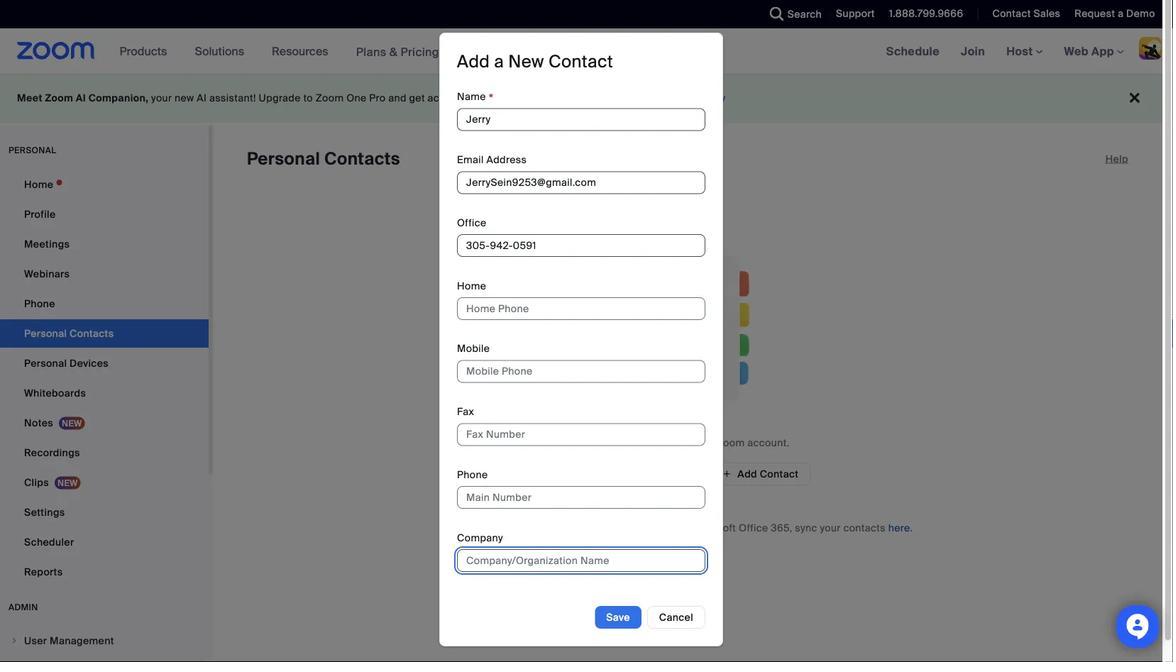 Task type: locate. For each thing, give the bounding box(es) containing it.
1.888.799.9666 button
[[879, 0, 968, 28], [890, 7, 964, 20]]

0 horizontal spatial home
[[24, 178, 53, 191]]

2 horizontal spatial ai
[[478, 92, 488, 105]]

home up profile
[[24, 178, 53, 191]]

devices
[[70, 357, 109, 370]]

1 microsoft from the left
[[568, 522, 614, 535]]

and inside meet zoom ai companion, footer
[[389, 92, 407, 105]]

1 horizontal spatial microsoft
[[691, 522, 737, 535]]

ai left companion,
[[76, 92, 86, 105]]

ai right new
[[197, 92, 207, 105]]

no contacts added to your zoom account.
[[586, 436, 790, 450]]

office inside add a new contact dialog
[[457, 217, 487, 230]]

contact
[[993, 7, 1032, 20], [549, 51, 614, 73], [760, 468, 799, 481]]

personal inside 'link'
[[24, 357, 67, 370]]

new
[[509, 51, 545, 73]]

1 horizontal spatial phone
[[457, 469, 488, 482]]

365,
[[771, 522, 793, 535]]

help link
[[1106, 148, 1129, 170]]

microsoft
[[568, 522, 614, 535], [691, 522, 737, 535]]

1 vertical spatial phone
[[457, 469, 488, 482]]

personal devices link
[[0, 349, 209, 378]]

a for request
[[1119, 7, 1124, 20]]

admin menu menu
[[0, 628, 209, 663]]

add right add 'image'
[[738, 468, 758, 481]]

0 vertical spatial office
[[457, 217, 487, 230]]

upgrade down product information 'navigation' at the top of the page
[[259, 92, 301, 105]]

contact down account. in the bottom of the page
[[760, 468, 799, 481]]

meet zoom ai companion, footer
[[0, 74, 1163, 123]]

0 vertical spatial home
[[24, 178, 53, 191]]

office
[[457, 217, 487, 230], [739, 522, 769, 535]]

1 horizontal spatial contacts
[[844, 522, 886, 535]]

reports link
[[0, 558, 209, 587]]

0 horizontal spatial ai
[[76, 92, 86, 105]]

contacts left here
[[844, 522, 886, 535]]

add contact
[[738, 468, 799, 481]]

scheduler link
[[0, 528, 209, 557]]

a left demo
[[1119, 7, 1124, 20]]

1 upgrade from the left
[[259, 92, 301, 105]]

support link
[[826, 0, 879, 28], [837, 7, 875, 20]]

contact sales link up join
[[982, 0, 1065, 28]]

home inside personal menu menu
[[24, 178, 53, 191]]

*
[[489, 91, 494, 107]]

meet zoom ai companion, your new ai assistant! upgrade to zoom one pro and get access to ai companion at no additional cost. upgrade today
[[17, 92, 727, 105]]

banner
[[0, 28, 1174, 75]]

new
[[175, 92, 194, 105]]

help
[[1106, 152, 1129, 165]]

0 horizontal spatial contact
[[549, 51, 614, 73]]

zoom right meet on the top
[[45, 92, 73, 105]]

1 horizontal spatial contact
[[760, 468, 799, 481]]

2 horizontal spatial your
[[820, 522, 841, 535]]

cancel button
[[648, 607, 706, 629]]

1 vertical spatial personal
[[24, 357, 67, 370]]

office left the 365,
[[739, 522, 769, 535]]

0 vertical spatial add
[[457, 51, 490, 73]]

profile
[[24, 208, 56, 221]]

0 horizontal spatial phone
[[24, 297, 55, 310]]

settings
[[24, 506, 65, 519]]

1 horizontal spatial add
[[738, 468, 758, 481]]

0 horizontal spatial zoom
[[45, 92, 73, 105]]

your
[[151, 92, 172, 105], [694, 436, 714, 450], [820, 522, 841, 535]]

0 horizontal spatial your
[[151, 92, 172, 105]]

0 vertical spatial a
[[1119, 7, 1124, 20]]

1 vertical spatial home
[[457, 280, 487, 293]]

0 horizontal spatial add
[[457, 51, 490, 73]]

1 horizontal spatial personal
[[247, 148, 320, 170]]

1 vertical spatial contact
[[549, 51, 614, 73]]

contacts
[[603, 436, 645, 450], [844, 522, 886, 535]]

2 horizontal spatial zoom
[[717, 436, 745, 450]]

notes link
[[0, 409, 209, 437]]

2 vertical spatial contact
[[760, 468, 799, 481]]

and left get
[[389, 92, 407, 105]]

0 horizontal spatial office
[[457, 217, 487, 230]]

0 vertical spatial contacts
[[603, 436, 645, 450]]

request a demo
[[1075, 7, 1156, 20]]

schedule link
[[876, 28, 951, 74]]

zoom left one
[[316, 92, 344, 105]]

0 horizontal spatial microsoft
[[568, 522, 614, 535]]

phone link
[[0, 290, 209, 318]]

2 ai from the left
[[197, 92, 207, 105]]

your for companion,
[[151, 92, 172, 105]]

zoom up add 'image'
[[717, 436, 745, 450]]

1 horizontal spatial and
[[670, 522, 688, 535]]

2 vertical spatial your
[[820, 522, 841, 535]]

1 vertical spatial office
[[739, 522, 769, 535]]

to
[[304, 92, 313, 105], [465, 92, 475, 105], [681, 436, 691, 450]]

to right added
[[681, 436, 691, 450]]

a for add
[[494, 51, 504, 73]]

your right sync
[[820, 522, 841, 535]]

add up name
[[457, 51, 490, 73]]

0 horizontal spatial and
[[389, 92, 407, 105]]

1 horizontal spatial ai
[[197, 92, 207, 105]]

whiteboards link
[[0, 379, 209, 408]]

today
[[698, 92, 727, 105]]

0 vertical spatial and
[[389, 92, 407, 105]]

phone down webinars
[[24, 297, 55, 310]]

1.888.799.9666
[[890, 7, 964, 20]]

your inside meet zoom ai companion, footer
[[151, 92, 172, 105]]

cancel
[[660, 611, 694, 624]]

banner containing schedule
[[0, 28, 1174, 75]]

join link
[[951, 28, 996, 74]]

ai
[[76, 92, 86, 105], [197, 92, 207, 105], [478, 92, 488, 105]]

home up the mobile
[[457, 280, 487, 293]]

zoom logo image
[[17, 42, 95, 60]]

profile link
[[0, 200, 209, 229]]

1 vertical spatial a
[[494, 51, 504, 73]]

2 horizontal spatial contact
[[993, 7, 1032, 20]]

0 horizontal spatial personal
[[24, 357, 67, 370]]

save
[[607, 611, 630, 624]]

1 vertical spatial add
[[738, 468, 758, 481]]

and
[[389, 92, 407, 105], [670, 522, 688, 535]]

1 horizontal spatial to
[[465, 92, 475, 105]]

your left new
[[151, 92, 172, 105]]

upgrade
[[259, 92, 301, 105], [653, 92, 696, 105]]

1 horizontal spatial a
[[1119, 7, 1124, 20]]

companion
[[490, 92, 546, 105]]

a left new
[[494, 51, 504, 73]]

account.
[[748, 436, 790, 450]]

contact up meet zoom ai companion, footer
[[549, 51, 614, 73]]

office down email
[[457, 217, 487, 230]]

1 horizontal spatial home
[[457, 280, 487, 293]]

and right exchange,
[[670, 522, 688, 535]]

product information navigation
[[109, 28, 450, 75]]

add inside button
[[738, 468, 758, 481]]

contact left sales
[[993, 7, 1032, 20]]

0 vertical spatial personal
[[247, 148, 320, 170]]

0 vertical spatial your
[[151, 92, 172, 105]]

address
[[487, 154, 527, 167]]

to left *
[[465, 92, 475, 105]]

3 ai from the left
[[478, 92, 488, 105]]

contact sales link
[[982, 0, 1065, 28], [993, 7, 1061, 20]]

Email Address text field
[[457, 172, 706, 194]]

1 vertical spatial your
[[694, 436, 714, 450]]

add
[[457, 51, 490, 73], [738, 468, 758, 481]]

1 ai from the left
[[76, 92, 86, 105]]

microsoft down add 'image'
[[691, 522, 737, 535]]

ai left *
[[478, 92, 488, 105]]

microsoft down phone text box
[[568, 522, 614, 535]]

settings link
[[0, 499, 209, 527]]

phone up for
[[457, 469, 488, 482]]

your right added
[[694, 436, 714, 450]]

company
[[457, 532, 503, 545]]

0 horizontal spatial contacts
[[603, 436, 645, 450]]

add inside dialog
[[457, 51, 490, 73]]

recordings
[[24, 446, 80, 459]]

phone inside 'link'
[[24, 297, 55, 310]]

home link
[[0, 170, 209, 199]]

at
[[549, 92, 558, 105]]

upgrade right cost.
[[653, 92, 696, 105]]

home
[[24, 178, 53, 191], [457, 280, 487, 293]]

a inside dialog
[[494, 51, 504, 73]]

contact sales
[[993, 7, 1061, 20]]

request a demo link
[[1065, 0, 1174, 28], [1075, 7, 1156, 20]]

1 horizontal spatial your
[[694, 436, 714, 450]]

meetings navigation
[[876, 28, 1174, 75]]

personal
[[247, 148, 320, 170], [24, 357, 67, 370]]

a
[[1119, 7, 1124, 20], [494, 51, 504, 73]]

to left one
[[304, 92, 313, 105]]

1 horizontal spatial upgrade
[[653, 92, 696, 105]]

contact inside button
[[760, 468, 799, 481]]

contacts right no
[[603, 436, 645, 450]]

1 vertical spatial contacts
[[844, 522, 886, 535]]

webinars link
[[0, 260, 209, 288]]

meetings
[[24, 238, 70, 251]]

1 horizontal spatial office
[[739, 522, 769, 535]]

plans & pricing link
[[356, 44, 439, 59], [356, 44, 439, 59]]

sync
[[796, 522, 818, 535]]

0 horizontal spatial a
[[494, 51, 504, 73]]

meetings link
[[0, 230, 209, 258]]

google
[[481, 522, 517, 535]]

0 horizontal spatial upgrade
[[259, 92, 301, 105]]

plans
[[356, 44, 387, 59]]

zoom
[[45, 92, 73, 105], [316, 92, 344, 105], [717, 436, 745, 450]]

0 vertical spatial phone
[[24, 297, 55, 310]]

phone
[[24, 297, 55, 310], [457, 469, 488, 482]]

1 horizontal spatial zoom
[[316, 92, 344, 105]]

2 microsoft from the left
[[691, 522, 737, 535]]



Task type: vqa. For each thing, say whether or not it's contained in the screenshot.
You're
no



Task type: describe. For each thing, give the bounding box(es) containing it.
here link
[[889, 522, 911, 535]]

exchange,
[[617, 522, 667, 535]]

Mobile text field
[[457, 361, 706, 384]]

.
[[911, 522, 913, 535]]

personal for personal contacts
[[247, 148, 320, 170]]

meet
[[17, 92, 43, 105]]

name
[[457, 91, 486, 104]]

pricing
[[401, 44, 439, 59]]

your for to
[[694, 436, 714, 450]]

access
[[428, 92, 463, 105]]

upgrade today link
[[653, 92, 727, 105]]

clips
[[24, 476, 49, 489]]

support
[[837, 7, 875, 20]]

fax
[[457, 406, 475, 419]]

notes
[[24, 416, 53, 430]]

plans & pricing
[[356, 44, 439, 59]]

cost.
[[627, 92, 650, 105]]

Home text field
[[457, 298, 706, 321]]

add a new contact dialog
[[440, 33, 724, 647]]

2 upgrade from the left
[[653, 92, 696, 105]]

email
[[457, 154, 484, 167]]

added
[[648, 436, 679, 450]]

Company text field
[[457, 550, 706, 573]]

add contact button
[[710, 463, 811, 486]]

get
[[409, 92, 425, 105]]

whiteboards
[[24, 387, 86, 400]]

add image
[[722, 468, 732, 481]]

mobile
[[457, 343, 490, 356]]

reports
[[24, 566, 63, 579]]

add for add a new contact
[[457, 51, 490, 73]]

clips link
[[0, 469, 209, 497]]

webinars
[[24, 267, 70, 281]]

add a new contact
[[457, 51, 614, 73]]

calendar,
[[519, 522, 565, 535]]

2 horizontal spatial to
[[681, 436, 691, 450]]

0 horizontal spatial to
[[304, 92, 313, 105]]

Office Phone text field
[[457, 235, 706, 258]]

personal contacts
[[247, 148, 400, 170]]

for
[[463, 522, 479, 535]]

no
[[586, 436, 600, 450]]

phone inside add a new contact dialog
[[457, 469, 488, 482]]

Phone text field
[[457, 487, 706, 510]]

contacts
[[325, 148, 400, 170]]

recordings link
[[0, 439, 209, 467]]

here
[[889, 522, 911, 535]]

request
[[1075, 7, 1116, 20]]

personal
[[9, 145, 56, 156]]

0 vertical spatial contact
[[993, 7, 1032, 20]]

assistant!
[[209, 92, 256, 105]]

First and Last Name text field
[[457, 109, 706, 131]]

add for add contact
[[738, 468, 758, 481]]

join
[[962, 44, 986, 59]]

one
[[347, 92, 367, 105]]

demo
[[1127, 7, 1156, 20]]

personal devices
[[24, 357, 109, 370]]

no
[[561, 92, 573, 105]]

scheduler
[[24, 536, 74, 549]]

sales
[[1034, 7, 1061, 20]]

personal for personal devices
[[24, 357, 67, 370]]

pro
[[370, 92, 386, 105]]

1 vertical spatial and
[[670, 522, 688, 535]]

Fax text field
[[457, 424, 706, 447]]

personal menu menu
[[0, 170, 209, 588]]

name *
[[457, 91, 494, 107]]

&
[[390, 44, 398, 59]]

home inside add a new contact dialog
[[457, 280, 487, 293]]

admin
[[9, 602, 38, 613]]

schedule
[[887, 44, 940, 59]]

for google calendar, microsoft exchange, and microsoft office 365, sync your contacts here .
[[463, 522, 913, 535]]

companion,
[[89, 92, 149, 105]]

contact inside dialog
[[549, 51, 614, 73]]

save button
[[595, 607, 642, 629]]

email address
[[457, 154, 527, 167]]

additional
[[576, 92, 624, 105]]

contact sales link up "meetings" navigation
[[993, 7, 1061, 20]]



